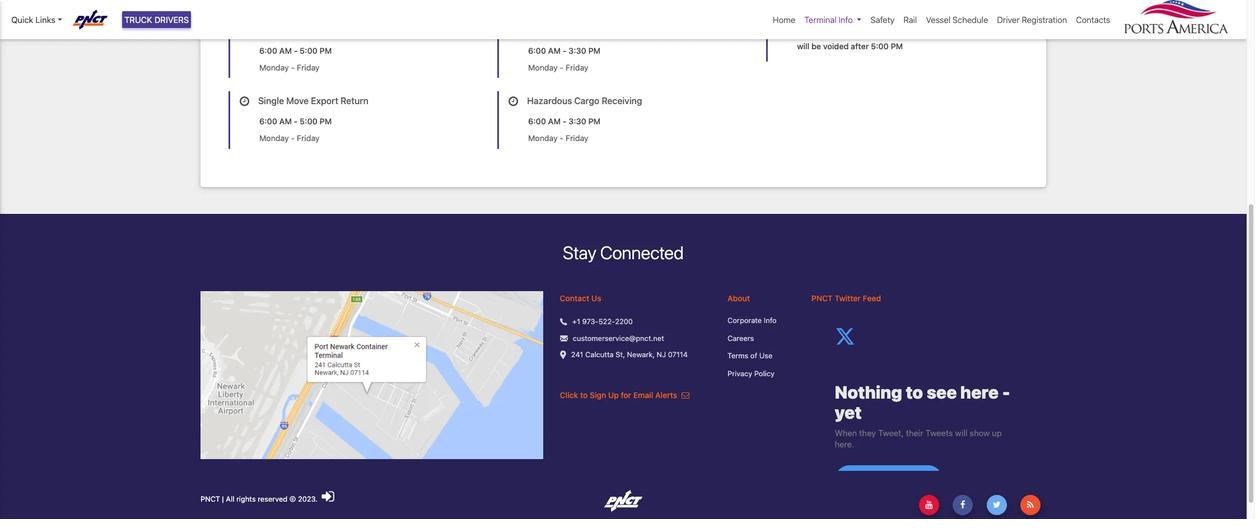 Task type: vqa. For each thing, say whether or not it's contained in the screenshot.
mandatory.
no



Task type: describe. For each thing, give the bounding box(es) containing it.
quick links
[[11, 15, 55, 25]]

contact us
[[560, 294, 602, 303]]

241
[[572, 350, 584, 359]]

terminal info link
[[801, 9, 867, 31]]

friday down hazardous cargo receiving
[[566, 133, 589, 143]]

2 6:00 am - 5:00 pm from the top
[[259, 117, 332, 126]]

customerservice@pnct.net link
[[573, 333, 665, 344]]

contact
[[560, 294, 590, 303]]

truck drivers
[[124, 15, 189, 25]]

sign
[[590, 391, 607, 400]]

6:00 up hazardous
[[529, 46, 546, 55]]

be
[[812, 41, 822, 51]]

vessel
[[927, 15, 951, 25]]

pm down tickets
[[891, 41, 904, 51]]

up
[[609, 391, 619, 400]]

monday down hazardous
[[529, 133, 558, 143]]

receiving
[[602, 96, 643, 106]]

envelope o image
[[682, 392, 690, 400]]

careers
[[728, 334, 755, 343]]

st,
[[616, 350, 625, 359]]

privacy policy link
[[728, 368, 795, 379]]

privacy
[[728, 369, 753, 378]]

click to sign up for email alerts link
[[560, 391, 690, 400]]

6:00 down single
[[259, 117, 277, 126]]

1 horizontal spatial all
[[797, 21, 808, 31]]

will
[[798, 41, 810, 51]]

241 calcutta st, newark, nj 07114
[[572, 350, 688, 359]]

2023.
[[298, 495, 318, 504]]

registration
[[1023, 15, 1068, 25]]

corporate info link
[[728, 316, 795, 326]]

newark,
[[627, 350, 655, 359]]

sign in image
[[322, 490, 335, 504]]

©
[[290, 495, 296, 504]]

rail
[[904, 15, 918, 25]]

07114
[[668, 350, 688, 359]]

truck drivers link
[[122, 11, 191, 28]]

move
[[286, 96, 309, 106]]

2200
[[616, 317, 633, 326]]

monday up single
[[259, 63, 289, 72]]

click
[[560, 391, 579, 400]]

careers link
[[728, 333, 795, 344]]

rail link
[[900, 9, 922, 31]]

safety
[[871, 15, 895, 25]]

driver registration
[[998, 15, 1068, 25]]

am up move
[[279, 46, 292, 55]]

friday up hazardous cargo receiving
[[566, 63, 589, 72]]

click to sign up for email alerts
[[560, 391, 680, 400]]

hazardous cargo receiving
[[527, 96, 643, 106]]

2 3:30 from the top
[[569, 117, 587, 126]]

will be voided after 5:00 pm
[[798, 41, 904, 51]]

export
[[311, 96, 339, 106]]

cargo
[[575, 96, 600, 106]]

links
[[36, 15, 55, 25]]

nj
[[657, 350, 666, 359]]

feed
[[863, 294, 882, 303]]

5:00 down "single move export return"
[[300, 117, 318, 126]]

am up hazardous
[[548, 46, 561, 55]]

use
[[760, 351, 773, 360]]

after
[[851, 41, 869, 51]]

return
[[341, 96, 369, 106]]

hazardous
[[527, 96, 572, 106]]

pnct for pnct twitter feed
[[812, 294, 833, 303]]

terminal
[[805, 15, 837, 25]]

1 6:00 am - 5:00 pm from the top
[[259, 46, 332, 55]]

monday - friday up move
[[259, 63, 320, 72]]

voided
[[824, 41, 849, 51]]

alerts
[[656, 391, 678, 400]]

pnct for pnct | all rights reserved © 2023.
[[201, 495, 220, 504]]

schedule
[[953, 15, 989, 25]]

twitter
[[835, 294, 861, 303]]

reserved
[[258, 495, 288, 504]]

terms
[[728, 351, 749, 360]]

safety link
[[867, 9, 900, 31]]

all open trouble tickets
[[797, 21, 897, 31]]

pnct | all rights reserved © 2023.
[[201, 495, 320, 504]]

privacy policy
[[728, 369, 775, 378]]

|
[[222, 495, 224, 504]]

monday up hazardous
[[529, 63, 558, 72]]

open
[[810, 21, 831, 31]]

contacts link
[[1072, 9, 1116, 31]]

for
[[621, 391, 632, 400]]

calcutta
[[586, 350, 614, 359]]

trouble
[[833, 21, 865, 31]]



Task type: locate. For each thing, give the bounding box(es) containing it.
1 horizontal spatial info
[[839, 15, 853, 25]]

info for corporate info
[[764, 316, 777, 325]]

pnct
[[812, 294, 833, 303], [201, 495, 220, 504]]

all
[[797, 21, 808, 31], [226, 495, 234, 504]]

all left open
[[797, 21, 808, 31]]

2 6:00 am - 3:30 pm from the top
[[529, 117, 601, 126]]

stay
[[563, 242, 597, 263]]

6:00 am - 3:30 pm
[[529, 46, 601, 55], [529, 117, 601, 126]]

0 vertical spatial 6:00 am - 3:30 pm
[[529, 46, 601, 55]]

1 vertical spatial all
[[226, 495, 234, 504]]

0 vertical spatial info
[[839, 15, 853, 25]]

1 vertical spatial pnct
[[201, 495, 220, 504]]

vessel schedule
[[927, 15, 989, 25]]

pm up export
[[320, 46, 332, 55]]

customerservice@pnct.net
[[573, 334, 665, 343]]

0 horizontal spatial info
[[764, 316, 777, 325]]

3:30 down hazardous cargo receiving
[[569, 117, 587, 126]]

to
[[581, 391, 588, 400]]

quick
[[11, 15, 33, 25]]

pm down export
[[320, 117, 332, 126]]

5:00
[[872, 41, 889, 51], [300, 46, 318, 55], [300, 117, 318, 126]]

driver
[[998, 15, 1020, 25]]

522-
[[599, 317, 616, 326]]

us
[[592, 294, 602, 303]]

single move export return
[[258, 96, 369, 106]]

monday - friday
[[259, 63, 320, 72], [529, 63, 589, 72], [259, 133, 320, 143], [529, 133, 589, 143]]

+1
[[573, 317, 581, 326]]

3:30 up hazardous cargo receiving
[[569, 46, 587, 55]]

pm
[[891, 41, 904, 51], [320, 46, 332, 55], [589, 46, 601, 55], [320, 117, 332, 126], [589, 117, 601, 126]]

1 horizontal spatial pnct
[[812, 294, 833, 303]]

friday up "single move export return"
[[297, 63, 320, 72]]

6:00 am - 5:00 pm down move
[[259, 117, 332, 126]]

monday
[[259, 63, 289, 72], [529, 63, 558, 72], [259, 133, 289, 143], [529, 133, 558, 143]]

friday
[[297, 63, 320, 72], [566, 63, 589, 72], [297, 133, 320, 143], [566, 133, 589, 143]]

driver registration link
[[993, 9, 1072, 31]]

connected
[[601, 242, 684, 263]]

6:00 am - 3:30 pm down hazardous
[[529, 117, 601, 126]]

home
[[773, 15, 796, 25]]

info
[[839, 15, 853, 25], [764, 316, 777, 325]]

of
[[751, 351, 758, 360]]

friday down "single move export return"
[[297, 133, 320, 143]]

1 6:00 am - 3:30 pm from the top
[[529, 46, 601, 55]]

info up careers link
[[764, 316, 777, 325]]

terms of use
[[728, 351, 773, 360]]

0 vertical spatial all
[[797, 21, 808, 31]]

1 vertical spatial 6:00 am - 3:30 pm
[[529, 117, 601, 126]]

terms of use link
[[728, 351, 795, 362]]

am
[[279, 46, 292, 55], [548, 46, 561, 55], [279, 117, 292, 126], [548, 117, 561, 126]]

truck
[[124, 15, 152, 25]]

+1 973-522-2200 link
[[573, 317, 633, 328]]

policy
[[755, 369, 775, 378]]

quick links link
[[11, 13, 62, 26]]

about
[[728, 294, 750, 303]]

0 vertical spatial pnct
[[812, 294, 833, 303]]

info right terminal
[[839, 15, 853, 25]]

home link
[[769, 9, 801, 31]]

241 calcutta st, newark, nj 07114 link
[[572, 350, 688, 361]]

1 vertical spatial info
[[764, 316, 777, 325]]

monday - friday down move
[[259, 133, 320, 143]]

drivers
[[155, 15, 189, 25]]

rights
[[236, 495, 256, 504]]

-
[[294, 46, 298, 55], [563, 46, 567, 55], [291, 63, 295, 72], [560, 63, 564, 72], [294, 117, 298, 126], [563, 117, 567, 126], [291, 133, 295, 143], [560, 133, 564, 143]]

info for terminal info
[[839, 15, 853, 25]]

corporate info
[[728, 316, 777, 325]]

6:00 am - 5:00 pm up move
[[259, 46, 332, 55]]

corporate
[[728, 316, 762, 325]]

5:00 up "single move export return"
[[300, 46, 318, 55]]

am down hazardous
[[548, 117, 561, 126]]

terminal info
[[805, 15, 853, 25]]

1 vertical spatial 6:00 am - 5:00 pm
[[259, 117, 332, 126]]

monday - friday down hazardous
[[529, 133, 589, 143]]

pnct left twitter
[[812, 294, 833, 303]]

contacts
[[1077, 15, 1111, 25]]

pm up cargo
[[589, 46, 601, 55]]

5:00 right after
[[872, 41, 889, 51]]

pnct left |
[[201, 495, 220, 504]]

+1 973-522-2200
[[573, 317, 633, 326]]

stay connected
[[563, 242, 684, 263]]

pm down cargo
[[589, 117, 601, 126]]

6:00 am - 3:30 pm up hazardous
[[529, 46, 601, 55]]

email
[[634, 391, 654, 400]]

0 vertical spatial 6:00 am - 5:00 pm
[[259, 46, 332, 55]]

am down move
[[279, 117, 292, 126]]

6:00 am - 5:00 pm
[[259, 46, 332, 55], [259, 117, 332, 126]]

all right |
[[226, 495, 234, 504]]

6:00
[[259, 46, 277, 55], [529, 46, 546, 55], [259, 117, 277, 126], [529, 117, 546, 126]]

0 vertical spatial 3:30
[[569, 46, 587, 55]]

1 vertical spatial 3:30
[[569, 117, 587, 126]]

973-
[[583, 317, 599, 326]]

0 horizontal spatial all
[[226, 495, 234, 504]]

monday down single
[[259, 133, 289, 143]]

6:00 down hazardous
[[529, 117, 546, 126]]

0 horizontal spatial pnct
[[201, 495, 220, 504]]

tickets
[[867, 21, 897, 31]]

6:00 up single
[[259, 46, 277, 55]]

single
[[258, 96, 284, 106]]

pnct twitter feed
[[812, 294, 882, 303]]

monday - friday up hazardous
[[529, 63, 589, 72]]

1 3:30 from the top
[[569, 46, 587, 55]]

vessel schedule link
[[922, 9, 993, 31]]



